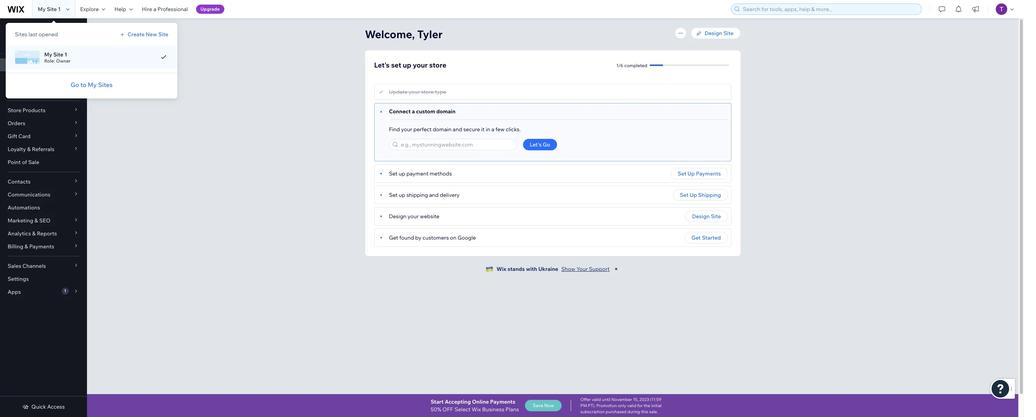 Task type: locate. For each thing, give the bounding box(es) containing it.
1 vertical spatial set
[[391, 61, 401, 69]]

let's set up your store inside the sidebar element
[[8, 25, 64, 32]]

gift card button
[[0, 130, 87, 143]]

online
[[472, 398, 489, 405]]

0 vertical spatial my
[[38, 6, 46, 13]]

& for loyalty
[[27, 146, 31, 153]]

support
[[589, 266, 610, 272]]

domain for perfect
[[433, 126, 452, 133]]

15,
[[633, 397, 639, 402]]

home
[[8, 74, 23, 81]]

1 vertical spatial let's
[[374, 61, 390, 69]]

2 horizontal spatial let's
[[530, 141, 542, 148]]

0 horizontal spatial wix
[[472, 406, 481, 413]]

seo
[[39, 217, 50, 224]]

payments down analytics & reports dropdown button at bottom left
[[29, 243, 54, 250]]

payments up business
[[490, 398, 515, 405]]

1 horizontal spatial go
[[543, 141, 550, 148]]

0 vertical spatial payments
[[696, 170, 721, 177]]

set left 'opened'
[[21, 25, 29, 32]]

ukraine
[[538, 266, 558, 272]]

professional
[[157, 6, 188, 13]]

domain right perfect at the left top
[[433, 126, 452, 133]]

0 horizontal spatial sites
[[15, 31, 27, 38]]

up left shipping in the left of the page
[[399, 192, 405, 198]]

billing
[[8, 243, 23, 250]]

my for my site 1
[[38, 6, 46, 13]]

1 for my site 1 role: owner
[[65, 51, 67, 58]]

& inside loyalty & referrals dropdown button
[[27, 146, 31, 153]]

0 vertical spatial valid
[[592, 397, 601, 402]]

set inside button
[[678, 170, 686, 177]]

payments for billing & payments
[[29, 243, 54, 250]]

payments inside set up payments button
[[696, 170, 721, 177]]

1 vertical spatial a
[[412, 108, 415, 115]]

get found by customers on google
[[389, 234, 476, 241]]

1 horizontal spatial wix
[[497, 266, 506, 272]]

1 vertical spatial 1
[[65, 51, 67, 58]]

domain for custom
[[436, 108, 456, 115]]

pt).
[[588, 403, 596, 408]]

gift card
[[8, 133, 31, 140]]

1/6 completed inside the sidebar element
[[8, 41, 39, 47]]

0 vertical spatial domain
[[436, 108, 456, 115]]

get left the started
[[692, 234, 701, 241]]

help
[[114, 6, 126, 13]]

0 horizontal spatial let's
[[8, 25, 20, 32]]

welcome, tyler
[[365, 27, 443, 41]]

1 vertical spatial let's set up your store
[[374, 61, 447, 69]]

google
[[458, 234, 476, 241]]

create new site
[[128, 31, 168, 38]]

reports
[[37, 230, 57, 237]]

get
[[389, 234, 398, 241], [692, 234, 701, 241]]

0 horizontal spatial 1/6 completed
[[8, 41, 39, 47]]

settings
[[8, 276, 29, 282]]

a
[[153, 6, 156, 13], [412, 108, 415, 115], [492, 126, 494, 133]]

design
[[705, 30, 722, 37], [389, 213, 407, 220], [692, 213, 710, 220]]

your right last
[[38, 25, 49, 32]]

your
[[38, 25, 49, 32], [413, 61, 428, 69], [409, 89, 420, 95], [401, 126, 412, 133], [408, 213, 419, 220]]

create new site button
[[119, 31, 168, 38]]

go inside let's go button
[[543, 141, 550, 148]]

new
[[146, 31, 157, 38]]

0 vertical spatial wix
[[497, 266, 506, 272]]

payment
[[406, 170, 429, 177]]

1 vertical spatial valid
[[627, 403, 637, 408]]

and left delivery
[[429, 192, 439, 198]]

analytics & reports button
[[0, 227, 87, 240]]

your up update your store type
[[413, 61, 428, 69]]

& left reports
[[32, 230, 36, 237]]

loyalty & referrals button
[[0, 143, 87, 156]]

your
[[577, 266, 588, 272]]

1 horizontal spatial a
[[412, 108, 415, 115]]

up left 'opened'
[[30, 25, 37, 32]]

1 left the explore
[[58, 6, 61, 13]]

upgrade button
[[196, 5, 224, 14]]

my up setup link
[[44, 51, 52, 58]]

billing & payments
[[8, 243, 54, 250]]

set for set up shipping
[[680, 192, 689, 198]]

1 vertical spatial domain
[[433, 126, 452, 133]]

a right in
[[492, 126, 494, 133]]

site inside button
[[711, 213, 721, 220]]

domain up find your perfect domain and secure it in a few clicks.
[[436, 108, 456, 115]]

off
[[443, 406, 453, 413]]

get inside button
[[692, 234, 701, 241]]

start
[[431, 398, 444, 405]]

analytics
[[8, 230, 31, 237]]

communications button
[[0, 188, 87, 201]]

0 horizontal spatial let's set up your store
[[8, 25, 64, 32]]

stands
[[508, 266, 525, 272]]

set up shipping and delivery
[[389, 192, 460, 198]]

& inside analytics & reports dropdown button
[[32, 230, 36, 237]]

business
[[482, 406, 504, 413]]

1 inside my site 1 role: owner
[[65, 51, 67, 58]]

set
[[21, 25, 29, 32], [391, 61, 401, 69]]

your for update
[[409, 89, 420, 95]]

0 horizontal spatial a
[[153, 6, 156, 13]]

0 vertical spatial let's
[[8, 25, 20, 32]]

& inside billing & payments "popup button"
[[25, 243, 28, 250]]

valid up the during
[[627, 403, 637, 408]]

0 vertical spatial 1/6
[[8, 41, 15, 47]]

1 vertical spatial my
[[44, 51, 52, 58]]

your left website
[[408, 213, 419, 220]]

sites right to
[[98, 81, 113, 89]]

wix inside the start accepting online payments 50% off select wix business plans
[[472, 406, 481, 413]]

set left shipping in the left of the page
[[389, 192, 398, 198]]

1 vertical spatial sites
[[98, 81, 113, 89]]

help button
[[110, 0, 137, 18]]

0 horizontal spatial valid
[[592, 397, 601, 402]]

wix stands with ukraine show your support
[[497, 266, 610, 272]]

get left found
[[389, 234, 398, 241]]

design site inside button
[[692, 213, 721, 220]]

0 horizontal spatial and
[[429, 192, 439, 198]]

2 vertical spatial store
[[421, 89, 434, 95]]

design site
[[705, 30, 734, 37], [692, 213, 721, 220]]

& inside marketing & seo popup button
[[34, 217, 38, 224]]

go inside go to my sites link
[[71, 81, 79, 89]]

and left secure
[[453, 126, 462, 133]]

1
[[58, 6, 61, 13], [65, 51, 67, 58], [64, 289, 66, 293]]

marketing & seo
[[8, 217, 50, 224]]

set up update
[[391, 61, 401, 69]]

1 vertical spatial 1/6
[[617, 62, 623, 68]]

valid up pt).
[[592, 397, 601, 402]]

sales
[[8, 263, 21, 269]]

1 horizontal spatial payments
[[490, 398, 515, 405]]

1 horizontal spatial and
[[453, 126, 462, 133]]

1 horizontal spatial get
[[692, 234, 701, 241]]

up inside 'button'
[[690, 192, 697, 198]]

customers
[[423, 234, 449, 241]]

0 horizontal spatial get
[[389, 234, 398, 241]]

my inside my site 1 role: owner
[[44, 51, 52, 58]]

sites last opened
[[15, 31, 58, 38]]

let's set up your store down "my site 1"
[[8, 25, 64, 32]]

set up set up shipping 'button'
[[678, 170, 686, 177]]

few
[[496, 126, 505, 133]]

up left the shipping
[[690, 192, 697, 198]]

1 vertical spatial go
[[543, 141, 550, 148]]

1 vertical spatial up
[[690, 192, 697, 198]]

sale
[[28, 159, 39, 166]]

get for get started
[[692, 234, 701, 241]]

delivery
[[440, 192, 460, 198]]

2023
[[640, 397, 649, 402]]

clicks.
[[506, 126, 521, 133]]

my up sites last opened
[[38, 6, 46, 13]]

up up set up shipping 'button'
[[688, 170, 695, 177]]

up inside button
[[688, 170, 695, 177]]

0 horizontal spatial go
[[71, 81, 79, 89]]

1/6 completed
[[8, 41, 39, 47], [617, 62, 647, 68]]

design site link
[[691, 27, 741, 39]]

0 vertical spatial a
[[153, 6, 156, 13]]

1 horizontal spatial completed
[[624, 62, 647, 68]]

for
[[637, 403, 643, 408]]

home link
[[0, 71, 87, 84]]

sites left last
[[15, 31, 27, 38]]

2 horizontal spatial payments
[[696, 170, 721, 177]]

started
[[702, 234, 721, 241]]

0 horizontal spatial payments
[[29, 243, 54, 250]]

wix left stands
[[497, 266, 506, 272]]

0 vertical spatial sites
[[15, 31, 27, 38]]

0 vertical spatial up
[[688, 170, 695, 177]]

1 down settings link
[[64, 289, 66, 293]]

save
[[533, 403, 543, 408]]

point
[[8, 159, 21, 166]]

2 horizontal spatial a
[[492, 126, 494, 133]]

0 horizontal spatial completed
[[16, 41, 39, 47]]

up for payments
[[688, 170, 695, 177]]

1 vertical spatial and
[[429, 192, 439, 198]]

2 get from the left
[[692, 234, 701, 241]]

up inside the sidebar element
[[30, 25, 37, 32]]

your right update
[[409, 89, 420, 95]]

2 vertical spatial 1
[[64, 289, 66, 293]]

let's set up your store up update your store type
[[374, 61, 447, 69]]

your for find
[[401, 126, 412, 133]]

find
[[389, 126, 400, 133]]

methods
[[430, 170, 452, 177]]

store down "my site 1"
[[51, 25, 64, 32]]

sale.
[[649, 409, 658, 414]]

my right to
[[88, 81, 97, 89]]

perfect
[[413, 126, 432, 133]]

orders button
[[0, 117, 87, 130]]

set inside 'button'
[[680, 192, 689, 198]]

set up payment methods
[[389, 170, 452, 177]]

1 horizontal spatial 1/6 completed
[[617, 62, 647, 68]]

up
[[688, 170, 695, 177], [690, 192, 697, 198]]

sidebar element
[[0, 18, 87, 417]]

1 horizontal spatial let's set up your store
[[374, 61, 447, 69]]

0 vertical spatial store
[[51, 25, 64, 32]]

pm
[[581, 403, 587, 408]]

store up type
[[429, 61, 447, 69]]

store left type
[[421, 89, 434, 95]]

0 vertical spatial go
[[71, 81, 79, 89]]

0 vertical spatial let's set up your store
[[8, 25, 64, 32]]

1 horizontal spatial let's
[[374, 61, 390, 69]]

set left the shipping
[[680, 192, 689, 198]]

explore
[[80, 6, 99, 13]]

1 right the role: on the top
[[65, 51, 67, 58]]

1 vertical spatial design site
[[692, 213, 721, 220]]

1 for my site 1
[[58, 6, 61, 13]]

2 vertical spatial let's
[[530, 141, 542, 148]]

wix down online
[[472, 406, 481, 413]]

& left 'seo'
[[34, 217, 38, 224]]

site inside my site 1 role: owner
[[53, 51, 63, 58]]

payments up the shipping
[[696, 170, 721, 177]]

& for marketing
[[34, 217, 38, 224]]

0 vertical spatial 1/6 completed
[[8, 41, 39, 47]]

0 vertical spatial completed
[[16, 41, 39, 47]]

payments inside the start accepting online payments 50% off select wix business plans
[[490, 398, 515, 405]]

a left the custom
[[412, 108, 415, 115]]

0 vertical spatial set
[[21, 25, 29, 32]]

set left payment
[[389, 170, 398, 177]]

wix
[[497, 266, 506, 272], [472, 406, 481, 413]]

let's
[[8, 25, 20, 32], [374, 61, 390, 69], [530, 141, 542, 148]]

your inside the sidebar element
[[38, 25, 49, 32]]

your right find
[[401, 126, 412, 133]]

1 vertical spatial completed
[[624, 62, 647, 68]]

a right hire
[[153, 6, 156, 13]]

0 vertical spatial design site
[[705, 30, 734, 37]]

plans
[[506, 406, 519, 413]]

0 horizontal spatial 1/6
[[8, 41, 15, 47]]

connect
[[389, 108, 411, 115]]

domain
[[436, 108, 456, 115], [433, 126, 452, 133]]

1 get from the left
[[389, 234, 398, 241]]

up for shipping
[[690, 192, 697, 198]]

& right loyalty
[[27, 146, 31, 153]]

2 vertical spatial a
[[492, 126, 494, 133]]

& right billing at bottom left
[[25, 243, 28, 250]]

0 vertical spatial 1
[[58, 6, 61, 13]]

1 vertical spatial store
[[429, 61, 447, 69]]

1 vertical spatial wix
[[472, 406, 481, 413]]

let's go
[[530, 141, 550, 148]]

payments inside billing & payments "popup button"
[[29, 243, 54, 250]]

1 vertical spatial payments
[[29, 243, 54, 250]]

update your store type
[[389, 89, 446, 95]]

0 horizontal spatial set
[[21, 25, 29, 32]]

2 vertical spatial payments
[[490, 398, 515, 405]]

& for billing
[[25, 243, 28, 250]]

payments for set up payments
[[696, 170, 721, 177]]



Task type: describe. For each thing, give the bounding box(es) containing it.
hire a professional link
[[137, 0, 193, 18]]

e.g., mystunningwebsite.com field
[[399, 139, 514, 150]]

last
[[29, 31, 37, 38]]

of
[[22, 159, 27, 166]]

(11:59
[[650, 397, 662, 402]]

set up shipping
[[680, 192, 721, 198]]

my site 1
[[38, 6, 61, 13]]

& for analytics
[[32, 230, 36, 237]]

analytics & reports
[[8, 230, 57, 237]]

up up update
[[403, 61, 411, 69]]

1 horizontal spatial sites
[[98, 81, 113, 89]]

save now
[[533, 403, 554, 408]]

opened
[[39, 31, 58, 38]]

channels
[[22, 263, 46, 269]]

welcome,
[[365, 27, 415, 41]]

set for set up shipping and delivery
[[389, 192, 398, 198]]

1 vertical spatial 1/6 completed
[[617, 62, 647, 68]]

type
[[435, 89, 446, 95]]

this
[[641, 409, 648, 414]]

contacts button
[[0, 175, 87, 188]]

point of sale link
[[0, 156, 87, 169]]

completed inside the sidebar element
[[16, 41, 39, 47]]

with
[[526, 266, 537, 272]]

marketing
[[8, 217, 33, 224]]

automations link
[[0, 201, 87, 214]]

role:
[[44, 58, 55, 64]]

design site button
[[685, 211, 728, 222]]

set up payments
[[678, 170, 721, 177]]

to
[[80, 81, 86, 89]]

sales channels button
[[0, 260, 87, 272]]

point of sale
[[8, 159, 39, 166]]

website
[[420, 213, 440, 220]]

let's inside button
[[530, 141, 542, 148]]

custom
[[416, 108, 435, 115]]

referrals
[[32, 146, 54, 153]]

billing & payments button
[[0, 240, 87, 253]]

setup link
[[0, 58, 87, 71]]

let's inside the sidebar element
[[8, 25, 20, 32]]

get for get found by customers on google
[[389, 234, 398, 241]]

the
[[644, 403, 650, 408]]

shipping
[[406, 192, 428, 198]]

quick
[[31, 403, 46, 410]]

offer
[[581, 397, 591, 402]]

it
[[481, 126, 485, 133]]

my site 1 role: owner
[[44, 51, 71, 64]]

design your website
[[389, 213, 440, 220]]

shipping
[[698, 192, 721, 198]]

1 horizontal spatial 1/6
[[617, 62, 623, 68]]

1 horizontal spatial set
[[391, 61, 401, 69]]

set for set up payments
[[678, 170, 686, 177]]

show your support button
[[561, 266, 610, 272]]

orders
[[8, 120, 25, 127]]

contacts
[[8, 178, 31, 185]]

found
[[399, 234, 414, 241]]

up left payment
[[399, 170, 405, 177]]

on
[[450, 234, 456, 241]]

automations
[[8, 204, 40, 211]]

setup
[[8, 61, 23, 68]]

0 vertical spatial and
[[453, 126, 462, 133]]

hire a professional
[[142, 6, 188, 13]]

accepting
[[445, 398, 471, 405]]

1 horizontal spatial valid
[[627, 403, 637, 408]]

loyalty & referrals
[[8, 146, 54, 153]]

update
[[389, 89, 408, 95]]

let's go button
[[523, 139, 557, 150]]

tyler
[[417, 27, 443, 41]]

apps
[[8, 289, 21, 295]]

my for my site 1 role: owner
[[44, 51, 52, 58]]

1/6 inside the sidebar element
[[8, 41, 15, 47]]

initial
[[651, 403, 662, 408]]

2 vertical spatial my
[[88, 81, 97, 89]]

start accepting online payments 50% off select wix business plans
[[431, 398, 519, 413]]

go to my sites link
[[71, 80, 113, 89]]

design inside button
[[692, 213, 710, 220]]

your for design
[[408, 213, 419, 220]]

1 inside the sidebar element
[[64, 289, 66, 293]]

a for professional
[[153, 6, 156, 13]]

products
[[23, 107, 45, 114]]

secure
[[463, 126, 480, 133]]

go to my sites
[[71, 81, 113, 89]]

quick access
[[31, 403, 65, 410]]

set for set up payment methods
[[389, 170, 398, 177]]

set up payments button
[[671, 168, 728, 179]]

store inside the sidebar element
[[51, 25, 64, 32]]

quick access button
[[22, 403, 65, 410]]

create
[[128, 31, 145, 38]]

until
[[602, 397, 611, 402]]

sales channels
[[8, 263, 46, 269]]

connect a custom domain
[[389, 108, 456, 115]]

set inside the sidebar element
[[21, 25, 29, 32]]

Search for tools, apps, help & more... field
[[741, 4, 919, 15]]

in
[[486, 126, 490, 133]]

get started
[[692, 234, 721, 241]]

select
[[455, 406, 471, 413]]

a for custom
[[412, 108, 415, 115]]

marketing & seo button
[[0, 214, 87, 227]]



Task type: vqa. For each thing, say whether or not it's contained in the screenshot.
the 'Design' in Design Site link
yes



